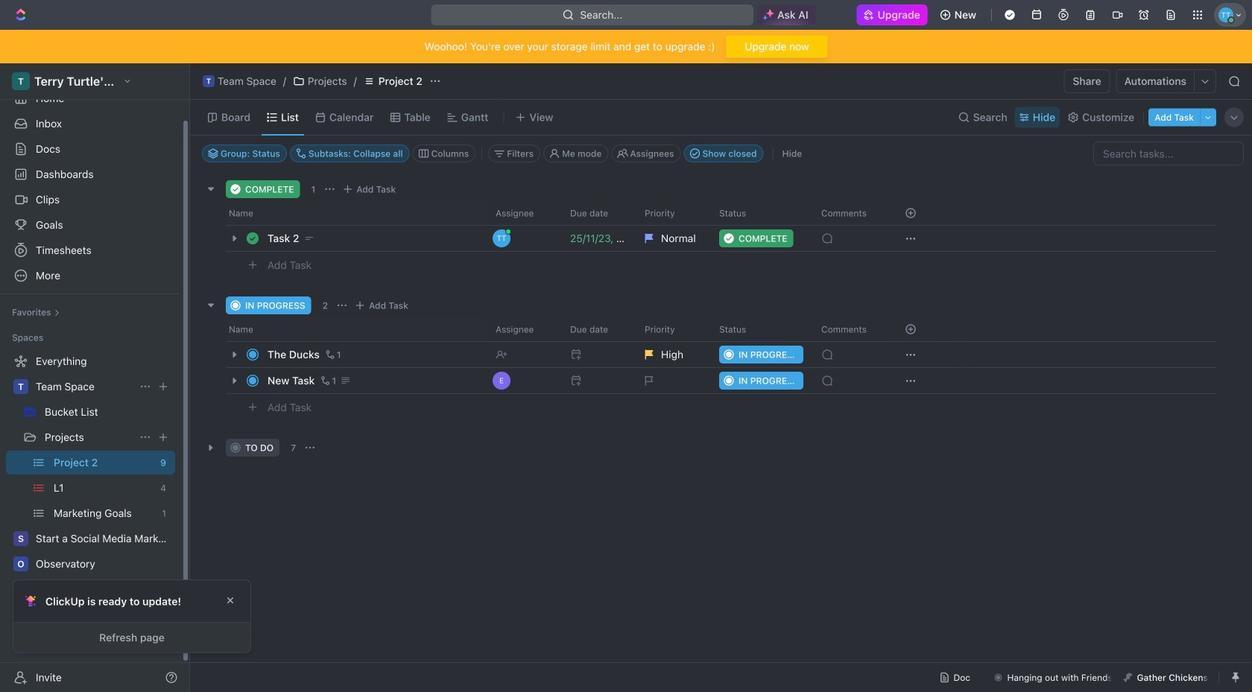 Task type: vqa. For each thing, say whether or not it's contained in the screenshot.
Integrations link
no



Task type: locate. For each thing, give the bounding box(es) containing it.
0 horizontal spatial team space, , element
[[13, 379, 28, 394]]

0 vertical spatial team space, , element
[[203, 75, 215, 87]]

observatory, , element
[[13, 557, 28, 572]]

drumstick bite image
[[1124, 674, 1133, 683]]

tree
[[6, 350, 175, 652]]

update image
[[25, 596, 37, 608]]

team space, , element
[[203, 75, 215, 87], [13, 379, 28, 394]]

1 vertical spatial team space, , element
[[13, 379, 28, 394]]

1 horizontal spatial team space, , element
[[203, 75, 215, 87]]

team space, , element inside tree
[[13, 379, 28, 394]]



Task type: describe. For each thing, give the bounding box(es) containing it.
terry turtle's workspace, , element
[[12, 72, 30, 90]]

tree inside sidebar 'navigation'
[[6, 350, 175, 652]]

start a social media marketing agency, , element
[[13, 532, 28, 546]]

Search tasks... text field
[[1094, 142, 1244, 165]]

sidebar navigation
[[0, 63, 193, 693]]



